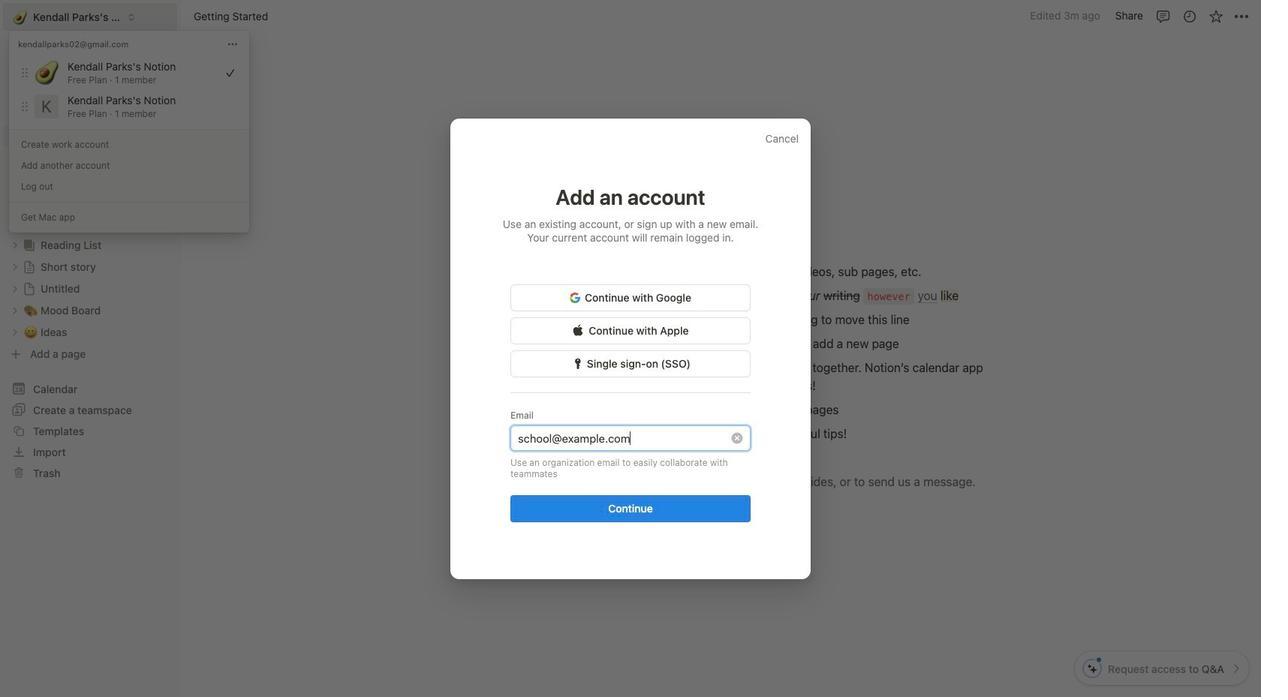 Task type: locate. For each thing, give the bounding box(es) containing it.
🥑 image
[[35, 58, 59, 89]]



Task type: vqa. For each thing, say whether or not it's contained in the screenshot.
COMMENTS icon
yes



Task type: describe. For each thing, give the bounding box(es) containing it.
comments image
[[1156, 9, 1171, 24]]

favorite image
[[1209, 9, 1224, 24]]

updates image
[[1183, 9, 1198, 24]]

Enter your email address... email field
[[518, 429, 729, 448]]

k image
[[35, 95, 59, 119]]

🥑 image
[[13, 8, 27, 27]]



